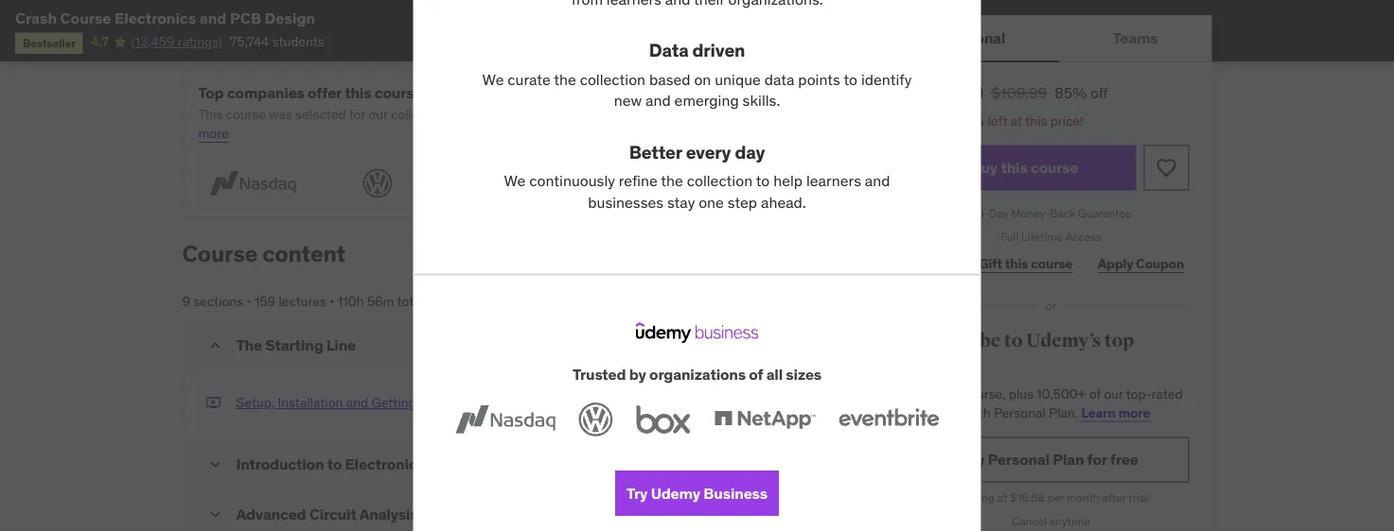 Task type: vqa. For each thing, say whether or not it's contained in the screenshot.
'Crash Course Electronics and PCB Design'
yes



Task type: locate. For each thing, give the bounding box(es) containing it.
1 vertical spatial box image
[[632, 400, 695, 442]]

0 vertical spatial starting
[[265, 336, 323, 355]]

for down "top companies offer this course to their employees"
[[349, 106, 365, 123]]

small image
[[182, 12, 201, 34], [206, 337, 225, 356]]

stay
[[667, 193, 695, 212]]

udemy's
[[1026, 330, 1101, 353]]

1 horizontal spatial the
[[661, 172, 683, 191]]

1 horizontal spatial more
[[1118, 405, 1150, 422]]

1 vertical spatial nasdaq image
[[451, 400, 560, 442]]

this right 'offer'
[[345, 83, 371, 102]]

of
[[452, 106, 463, 123], [749, 366, 763, 385], [1089, 386, 1101, 403]]

course content
[[182, 239, 346, 268]]

0 horizontal spatial courses
[[526, 106, 572, 123]]

1 vertical spatial top-
[[1126, 386, 1152, 403]]

learn more for subscribe to udemy's top courses
[[1081, 405, 1150, 422]]

and right learners
[[865, 172, 890, 191]]

1 vertical spatial try
[[627, 485, 648, 504]]

1 horizontal spatial learn
[[1081, 405, 1116, 422]]

step
[[728, 193, 757, 212]]

this for get
[[937, 386, 959, 403]]

0 vertical spatial for
[[349, 106, 365, 123]]

ratings)
[[178, 33, 222, 50]]

course
[[375, 83, 422, 102], [226, 106, 266, 123], [1031, 158, 1079, 177], [1031, 255, 1073, 272]]

0 horizontal spatial try
[[627, 485, 648, 504]]

we right their
[[482, 70, 504, 89]]

nasdaq image up course content
[[198, 165, 307, 201]]

learn down data
[[774, 106, 808, 123]]

box image
[[448, 165, 512, 201], [632, 400, 695, 442]]

try udemy business
[[627, 485, 768, 504]]

top- inside get this course, plus 10,500+ of our top-rated courses, with personal plan.
[[1126, 386, 1152, 403]]

unique
[[715, 70, 761, 89]]

1 vertical spatial the
[[661, 172, 683, 191]]

apply coupon
[[1098, 255, 1184, 272]]

1 vertical spatial small image
[[206, 506, 225, 525]]

tab list
[[890, 15, 1212, 62]]

1 horizontal spatial at
[[1011, 112, 1022, 129]]

0 horizontal spatial the
[[554, 70, 576, 89]]

1 horizontal spatial •
[[330, 293, 334, 310]]

learn more down employees
[[198, 106, 808, 142]]

of inside get this course, plus 10,500+ of our top-rated courses, with personal plan.
[[1089, 386, 1101, 403]]

this inside button
[[1001, 158, 1028, 177]]

1 horizontal spatial try
[[964, 450, 985, 470]]

personal up $15.99
[[944, 28, 1006, 47]]

try left the udemy
[[627, 485, 648, 504]]

• left 159 on the bottom left
[[246, 293, 251, 310]]

the inside data driven we curate the collection based on unique data points to identify new and emerging skills.
[[554, 70, 576, 89]]

to inside subscribe to udemy's top courses
[[1004, 330, 1023, 353]]

course up '4.7'
[[60, 8, 111, 27]]

xsmall image
[[206, 394, 221, 413]]

small image left 19
[[182, 12, 201, 34]]

get this course, plus 10,500+ of our top-rated courses, with personal plan.
[[913, 386, 1183, 422]]

try udemy business link
[[615, 472, 779, 517]]

coupon
[[1136, 255, 1184, 272]]

course left their
[[375, 83, 422, 102]]

skills.
[[743, 91, 780, 111]]

• right 'lectures'
[[330, 293, 334, 310]]

0 vertical spatial learn
[[774, 106, 808, 123]]

this up 'courses,'
[[937, 386, 959, 403]]

businesses down refine
[[588, 193, 664, 212]]

buy
[[971, 158, 998, 177]]

0 horizontal spatial nasdaq image
[[198, 165, 307, 201]]

and
[[200, 8, 227, 27], [646, 91, 671, 111], [865, 172, 890, 191], [346, 395, 368, 412]]

1 horizontal spatial small image
[[206, 337, 225, 356]]

1 horizontal spatial courses
[[913, 354, 981, 377]]

0 horizontal spatial collection
[[391, 106, 449, 123]]

small image left the the
[[206, 337, 225, 356]]

collection
[[580, 70, 646, 89], [391, 106, 449, 123], [687, 172, 753, 191]]

course down companies at left top
[[226, 106, 266, 123]]

personal
[[944, 28, 1006, 47], [994, 405, 1046, 422], [988, 450, 1050, 470]]

this for gift
[[1005, 255, 1028, 272]]

eventbrite image down the day in the top of the page
[[720, 165, 829, 201]]

to right points
[[844, 70, 858, 89]]

personal inside get this course, plus 10,500+ of our top-rated courses, with personal plan.
[[994, 405, 1046, 422]]

better
[[629, 141, 682, 164]]

to left udemy's
[[1004, 330, 1023, 353]]

netapp image
[[561, 165, 670, 201], [710, 400, 819, 442]]

and down based
[[646, 91, 671, 111]]

the inside better every day we continuously refine the collection to help learners and businesses stay one step ahead.
[[661, 172, 683, 191]]

downloadable
[[235, 13, 329, 32]]

2 vertical spatial of
[[1089, 386, 1101, 403]]

0 horizontal spatial for
[[349, 106, 365, 123]]

top- down their
[[466, 106, 492, 123]]

0 vertical spatial learn more link
[[198, 106, 808, 142]]

volkswagen image
[[357, 165, 398, 201]]

13 hours left at this price!
[[932, 112, 1084, 129]]

all
[[766, 366, 783, 385]]

their
[[443, 83, 476, 102]]

courses down employees
[[526, 106, 572, 123]]

nasdaq image
[[198, 165, 307, 201], [451, 400, 560, 442]]

0 horizontal spatial our
[[369, 106, 388, 123]]

0 vertical spatial nasdaq image
[[198, 165, 307, 201]]

at right the left
[[1011, 112, 1022, 129]]

more up free
[[1118, 405, 1150, 422]]

top-
[[466, 106, 492, 123], [1126, 386, 1152, 403]]

netapp image for eventbrite image related to volkswagen image
[[710, 400, 819, 442]]

get
[[913, 386, 935, 403]]

1 horizontal spatial learn more link
[[1081, 405, 1150, 422]]

to left help in the top of the page
[[756, 172, 770, 191]]

0 vertical spatial netapp image
[[561, 165, 670, 201]]

on
[[694, 70, 711, 89]]

installation
[[278, 395, 343, 412]]

the up stay
[[661, 172, 683, 191]]

1
[[731, 337, 736, 354]]

0 vertical spatial eventbrite image
[[720, 165, 829, 201]]

courses,
[[913, 405, 962, 422]]

box image down trusted by organizations of all sizes at the bottom of the page
[[632, 400, 695, 442]]

better every day we continuously refine the collection to help learners and businesses stay one step ahead.
[[504, 141, 890, 212]]

of left "all"
[[749, 366, 763, 385]]

to inside better every day we continuously refine the collection to help learners and businesses stay one step ahead.
[[756, 172, 770, 191]]

1 horizontal spatial netapp image
[[710, 400, 819, 442]]

1 • from the left
[[246, 293, 251, 310]]

selected
[[295, 106, 346, 123]]

businesses
[[638, 106, 704, 123], [588, 193, 664, 212]]

0 horizontal spatial •
[[246, 293, 251, 310]]

to
[[844, 70, 858, 89], [426, 83, 440, 102], [756, 172, 770, 191], [1004, 330, 1023, 353], [502, 395, 514, 412]]

0 vertical spatial our
[[369, 106, 388, 123]]

0 horizontal spatial learn more
[[198, 106, 808, 142]]

1 vertical spatial for
[[1087, 450, 1107, 470]]

more inside learn more
[[198, 125, 229, 142]]

courses inside subscribe to udemy's top courses
[[913, 354, 981, 377]]

eventbrite image
[[720, 165, 829, 201], [834, 400, 943, 442]]

(13,459
[[131, 33, 174, 50]]

1 vertical spatial rated
[[1152, 386, 1183, 403]]

1 vertical spatial learn more link
[[1081, 405, 1150, 422]]

udemy business image
[[636, 323, 759, 344]]

free
[[1110, 450, 1138, 470]]

collection inside data driven we curate the collection based on unique data points to identify new and emerging skills.
[[580, 70, 646, 89]]

learn more up free
[[1081, 405, 1150, 422]]

and inside better every day we continuously refine the collection to help learners and businesses stay one step ahead.
[[865, 172, 890, 191]]

1 vertical spatial eventbrite image
[[834, 400, 943, 442]]

lectures
[[279, 293, 326, 310]]

0 horizontal spatial top-
[[466, 106, 492, 123]]

1 horizontal spatial course
[[182, 239, 258, 268]]

0 vertical spatial the
[[554, 70, 576, 89]]

1 horizontal spatial for
[[1087, 450, 1107, 470]]

data
[[764, 70, 795, 89]]

based
[[649, 70, 690, 89]]

personal up $16.58
[[988, 450, 1050, 470]]

collection up new
[[580, 70, 646, 89]]

starting at $16.58 per month after trial cancel anytime
[[954, 491, 1148, 529]]

nasdaq image left volkswagen image
[[451, 400, 560, 442]]

1 vertical spatial by
[[629, 366, 646, 385]]

the right curate
[[554, 70, 576, 89]]

0 vertical spatial of
[[452, 106, 463, 123]]

our down "top companies offer this course to their employees"
[[369, 106, 388, 123]]

learn more link for subscribe to udemy's top courses
[[1081, 405, 1150, 422]]

0 vertical spatial try
[[964, 450, 985, 470]]

1 vertical spatial personal
[[994, 405, 1046, 422]]

1 horizontal spatial collection
[[580, 70, 646, 89]]

box image for volkswagen image
[[632, 400, 695, 442]]

netapp image down 'better'
[[561, 165, 670, 201]]

1 vertical spatial at
[[997, 491, 1007, 506]]

1 vertical spatial learn more
[[1081, 405, 1150, 422]]

0 horizontal spatial at
[[997, 491, 1007, 506]]

at
[[1011, 112, 1022, 129], [997, 491, 1007, 506]]

1 vertical spatial of
[[749, 366, 763, 385]]

personal down plus
[[994, 405, 1046, 422]]

course down lifetime
[[1031, 255, 1073, 272]]

$15.99 $109.99 85% off
[[913, 79, 1108, 107]]

crash course electronics and pcb design
[[15, 8, 315, 27]]

plan
[[1053, 450, 1084, 470]]

0 horizontal spatial rated
[[492, 106, 523, 123]]

to inside data driven we curate the collection based on unique data points to identify new and emerging skills.
[[844, 70, 858, 89]]

19 downloadable resources
[[216, 13, 400, 32]]

0 vertical spatial personal
[[944, 28, 1006, 47]]

0 vertical spatial small image
[[206, 456, 225, 475]]

0 vertical spatial box image
[[448, 165, 512, 201]]

month
[[1067, 491, 1100, 506]]

netapp image down "all"
[[710, 400, 819, 442]]

1 horizontal spatial nasdaq image
[[451, 400, 560, 442]]

we left continuously
[[504, 172, 526, 191]]

share button
[[913, 245, 959, 283]]

businesses down based
[[638, 106, 704, 123]]

starting down 'lectures'
[[265, 336, 323, 355]]

75,744 students
[[230, 33, 324, 50]]

1 horizontal spatial eventbrite image
[[834, 400, 943, 442]]

gift this course link
[[974, 245, 1078, 283]]

1 vertical spatial small image
[[206, 337, 225, 356]]

starting left $16.58
[[954, 491, 995, 506]]

collection inside better every day we continuously refine the collection to help learners and businesses stay one step ahead.
[[687, 172, 753, 191]]

1 horizontal spatial starting
[[954, 491, 995, 506]]

courses down subscribe
[[913, 354, 981, 377]]

top- down top
[[1126, 386, 1152, 403]]

gift this course
[[979, 255, 1073, 272]]

2 horizontal spatial of
[[1089, 386, 1101, 403]]

1 horizontal spatial box image
[[632, 400, 695, 442]]

2 vertical spatial personal
[[988, 450, 1050, 470]]

2 vertical spatial collection
[[687, 172, 753, 191]]

more down this
[[198, 125, 229, 142]]

this inside get this course, plus 10,500+ of our top-rated courses, with personal plan.
[[937, 386, 959, 403]]

0 vertical spatial collection
[[580, 70, 646, 89]]

1 horizontal spatial our
[[1104, 386, 1123, 403]]

2 horizontal spatial collection
[[687, 172, 753, 191]]

rated
[[492, 106, 523, 123], [1152, 386, 1183, 403]]

learn right plan. at the bottom
[[1081, 405, 1116, 422]]

13
[[932, 112, 946, 129]]

at left $16.58
[[997, 491, 1007, 506]]

try down with
[[964, 450, 985, 470]]

course up sections
[[182, 239, 258, 268]]

learn more link down employees
[[198, 106, 808, 142]]

110h 56m
[[338, 293, 394, 310]]

9
[[182, 293, 190, 310]]

0 vertical spatial small image
[[182, 12, 201, 34]]

1 small image from the top
[[206, 456, 225, 475]]

0 vertical spatial rated
[[492, 106, 523, 123]]

0 horizontal spatial eventbrite image
[[720, 165, 829, 201]]

for left free
[[1087, 450, 1107, 470]]

trial
[[1129, 491, 1148, 506]]

0 horizontal spatial learn
[[774, 106, 808, 123]]

more for top companies offer this course to their employees
[[198, 125, 229, 142]]

1 vertical spatial starting
[[954, 491, 995, 506]]

this right the buy
[[1001, 158, 1028, 177]]

box image down the this course was selected for our collection of top-rated courses trusted by businesses worldwide.
[[448, 165, 512, 201]]

we
[[482, 70, 504, 89], [504, 172, 526, 191]]

0 vertical spatial we
[[482, 70, 504, 89]]

•
[[246, 293, 251, 310], [330, 293, 334, 310]]

crash
[[15, 8, 57, 27]]

1 vertical spatial our
[[1104, 386, 1123, 403]]

1 vertical spatial courses
[[913, 354, 981, 377]]

cancel
[[1012, 515, 1047, 529]]

1 vertical spatial businesses
[[588, 193, 664, 212]]

1 vertical spatial we
[[504, 172, 526, 191]]

our right 10,500+
[[1104, 386, 1123, 403]]

1 horizontal spatial top-
[[1126, 386, 1152, 403]]

1 horizontal spatial rated
[[1152, 386, 1183, 403]]

0 vertical spatial courses
[[526, 106, 572, 123]]

course
[[60, 8, 111, 27], [182, 239, 258, 268]]

0 horizontal spatial box image
[[448, 165, 512, 201]]

try for try udemy business
[[627, 485, 648, 504]]

setup,
[[236, 395, 275, 412]]

collection down their
[[391, 106, 449, 123]]

we inside data driven we curate the collection based on unique data points to identify new and emerging skills.
[[482, 70, 504, 89]]

gift
[[979, 255, 1002, 272]]

for
[[349, 106, 365, 123], [1087, 450, 1107, 470]]

new
[[614, 91, 642, 111]]

volkswagen image
[[575, 400, 617, 442]]

one
[[699, 193, 724, 212]]

learn more link up free
[[1081, 405, 1150, 422]]

1 vertical spatial more
[[1118, 405, 1150, 422]]

sizes
[[786, 366, 822, 385]]

course up back
[[1031, 158, 1079, 177]]

1 lecture
[[731, 337, 779, 354]]

our inside get this course, plus 10,500+ of our top-rated courses, with personal plan.
[[1104, 386, 1123, 403]]

of down their
[[452, 106, 463, 123]]

small image
[[206, 456, 225, 475], [206, 506, 225, 525]]

0 horizontal spatial course
[[60, 8, 111, 27]]

eventbrite image right the "10:53"
[[834, 400, 943, 442]]

sections
[[193, 293, 243, 310]]

0 vertical spatial learn more
[[198, 106, 808, 142]]

0 vertical spatial businesses
[[638, 106, 704, 123]]

this
[[345, 83, 371, 102], [1025, 112, 1047, 129], [1001, 158, 1028, 177], [1005, 255, 1028, 272], [937, 386, 959, 403]]

0 vertical spatial more
[[198, 125, 229, 142]]

1 vertical spatial learn
[[1081, 405, 1116, 422]]

netapp image for eventbrite image related to volkswagen icon
[[561, 165, 670, 201]]

udemy
[[651, 485, 700, 504]]

collection up one
[[687, 172, 753, 191]]

0 horizontal spatial netapp image
[[561, 165, 670, 201]]

businesses inside better every day we continuously refine the collection to help learners and businesses stay one step ahead.
[[588, 193, 664, 212]]

0 horizontal spatial more
[[198, 125, 229, 142]]

0 horizontal spatial learn more link
[[198, 106, 808, 142]]

of right 10,500+
[[1089, 386, 1101, 403]]

resources
[[333, 13, 400, 32]]

we inside better every day we continuously refine the collection to help learners and businesses stay one step ahead.
[[504, 172, 526, 191]]

1 horizontal spatial learn more
[[1081, 405, 1150, 422]]

1 vertical spatial netapp image
[[710, 400, 819, 442]]

learn inside learn more
[[774, 106, 808, 123]]

1 vertical spatial course
[[182, 239, 258, 268]]

this right gift
[[1005, 255, 1028, 272]]

nasdaq image for volkswagen image
[[451, 400, 560, 442]]



Task type: describe. For each thing, give the bounding box(es) containing it.
course inside button
[[1031, 158, 1079, 177]]

data
[[649, 39, 689, 62]]

teams button
[[1059, 15, 1212, 61]]

30-
[[970, 206, 989, 221]]

access
[[1065, 230, 1102, 245]]

course,
[[963, 386, 1006, 403]]

worldwide.
[[708, 106, 771, 123]]

teams
[[1113, 28, 1158, 47]]

trusted
[[573, 366, 626, 385]]

top
[[1104, 330, 1134, 353]]

75,744
[[230, 33, 269, 50]]

curate
[[508, 70, 551, 89]]

top companies offer this course to their employees
[[198, 83, 556, 102]]

day
[[989, 206, 1009, 221]]

2 • from the left
[[330, 293, 334, 310]]

organizations
[[649, 366, 746, 385]]

starting inside starting at $16.58 per month after trial cancel anytime
[[954, 491, 995, 506]]

identify
[[861, 70, 912, 89]]

0 vertical spatial at
[[1011, 112, 1022, 129]]

tab list containing personal
[[890, 15, 1212, 62]]

9 sections • 159 lectures • 110h 56m total length
[[182, 293, 465, 310]]

electronics
[[115, 8, 196, 27]]

bestseller
[[23, 35, 75, 50]]

this course was selected for our collection of top-rated courses trusted by businesses worldwide.
[[198, 106, 771, 123]]

more for subscribe to udemy's top courses
[[1118, 405, 1150, 422]]

rated inside get this course, plus 10,500+ of our top-rated courses, with personal plan.
[[1152, 386, 1183, 403]]

plus
[[1009, 386, 1034, 403]]

employees
[[479, 83, 556, 102]]

personal button
[[890, 15, 1059, 61]]

every
[[686, 141, 731, 164]]

back
[[1050, 206, 1076, 221]]

85%
[[1055, 83, 1087, 102]]

design
[[265, 8, 315, 27]]

help
[[773, 172, 803, 191]]

4.7
[[91, 33, 109, 50]]

left
[[988, 112, 1007, 129]]

$15.99
[[913, 79, 984, 107]]

anytime
[[1050, 515, 1090, 529]]

0 horizontal spatial starting
[[265, 336, 323, 355]]

learn for subscribe to udemy's top courses
[[1081, 405, 1116, 422]]

10,500+
[[1037, 386, 1086, 403]]

and left 'getting'
[[346, 395, 368, 412]]

eventbrite image for volkswagen icon
[[720, 165, 829, 201]]

continuously
[[529, 172, 615, 191]]

things
[[419, 395, 459, 412]]

with
[[966, 405, 991, 422]]

10:53
[[789, 395, 821, 412]]

0 horizontal spatial of
[[452, 106, 463, 123]]

the starting line
[[236, 336, 356, 355]]

plan.
[[1049, 405, 1078, 422]]

emerging
[[674, 91, 739, 111]]

learners
[[806, 172, 861, 191]]

this left price!
[[1025, 112, 1047, 129]]

2 small image from the top
[[206, 506, 225, 525]]

at inside starting at $16.58 per month after trial cancel anytime
[[997, 491, 1007, 506]]

buy this course button
[[913, 145, 1136, 191]]

hours
[[949, 112, 985, 129]]

nasdaq image for volkswagen icon
[[198, 165, 307, 201]]

for inside try personal plan for free link
[[1087, 450, 1107, 470]]

roll
[[517, 395, 539, 412]]

or
[[1046, 299, 1056, 313]]

(13,459 ratings)
[[131, 33, 222, 50]]

0 vertical spatial course
[[60, 8, 111, 27]]

share
[[918, 255, 954, 272]]

trusted
[[575, 106, 618, 123]]

learn more link for top companies offer this course to their employees
[[198, 106, 808, 142]]

try for try personal plan for free
[[964, 450, 985, 470]]

price!
[[1050, 112, 1084, 129]]

per
[[1048, 491, 1064, 506]]

1 vertical spatial collection
[[391, 106, 449, 123]]

was
[[269, 106, 292, 123]]

full
[[1000, 230, 1019, 245]]

and up ratings)
[[200, 8, 227, 27]]

to left "roll"
[[502, 395, 514, 412]]

30-day money-back guarantee full lifetime access
[[970, 206, 1132, 245]]

box image for volkswagen icon
[[448, 165, 512, 201]]

the
[[236, 336, 262, 355]]

add to wishlist image
[[1155, 157, 1178, 179]]

top
[[198, 83, 224, 102]]

apply
[[1098, 255, 1133, 272]]

$109.99
[[991, 83, 1047, 102]]

learn more for top companies offer this course to their employees
[[198, 106, 808, 142]]

learn for top companies offer this course to their employees
[[774, 106, 808, 123]]

$16.58
[[1010, 491, 1045, 506]]

ahead.
[[761, 193, 806, 212]]

content
[[262, 239, 346, 268]]

after
[[1102, 491, 1126, 506]]

to left their
[[426, 83, 440, 102]]

buy this course
[[971, 158, 1079, 177]]

apply coupon button
[[1093, 245, 1189, 283]]

personal inside button
[[944, 28, 1006, 47]]

length
[[427, 293, 465, 310]]

total
[[397, 293, 424, 310]]

0 horizontal spatial small image
[[182, 12, 201, 34]]

money-
[[1011, 206, 1050, 221]]

business
[[704, 485, 768, 504]]

day
[[735, 141, 765, 164]]

line
[[326, 336, 356, 355]]

companies
[[227, 83, 305, 102]]

driven
[[692, 39, 745, 62]]

off
[[1090, 83, 1108, 102]]

lifetime
[[1021, 230, 1063, 245]]

refine
[[619, 172, 658, 191]]

this for buy
[[1001, 158, 1028, 177]]

data driven we curate the collection based on unique data points to identify new and emerging skills.
[[482, 39, 912, 111]]

159
[[255, 293, 276, 310]]

eventbrite image for volkswagen image
[[834, 400, 943, 442]]

subscribe
[[913, 330, 1001, 353]]

1 horizontal spatial of
[[749, 366, 763, 385]]

and inside data driven we curate the collection based on unique data points to identify new and emerging skills.
[[646, 91, 671, 111]]

0 vertical spatial by
[[621, 106, 635, 123]]

0 vertical spatial top-
[[466, 106, 492, 123]]

this
[[198, 106, 223, 123]]



